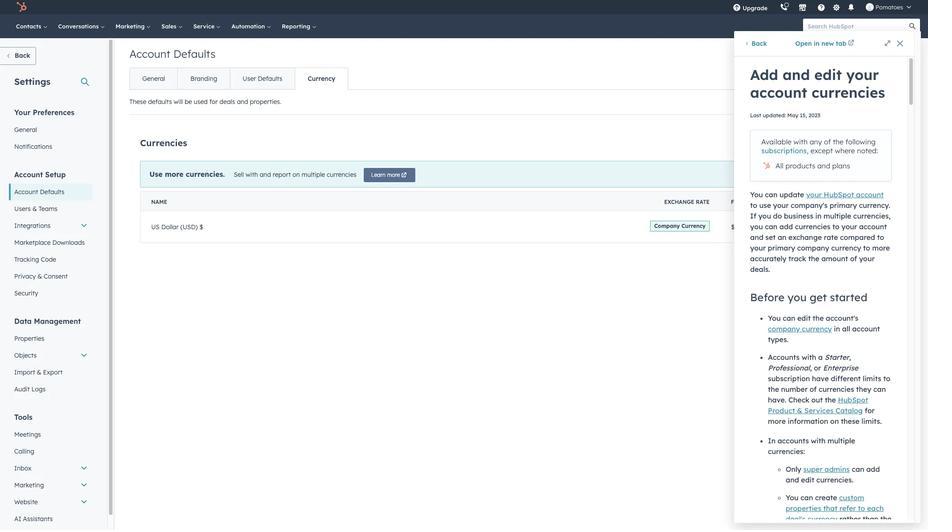 Task type: locate. For each thing, give the bounding box(es) containing it.
teams
[[39, 205, 57, 213]]

defaults up users & teams link
[[40, 188, 65, 196]]

sales
[[162, 23, 178, 30]]

users & teams
[[14, 205, 57, 213]]

account defaults down sales link
[[130, 47, 216, 61]]

us dollar (usd) $
[[151, 223, 203, 231]]

rate
[[696, 199, 710, 206]]

ai assistants link
[[9, 511, 93, 528]]

reporting
[[282, 23, 312, 30]]

be
[[185, 98, 192, 106]]

help button
[[814, 0, 830, 14]]

0 vertical spatial account
[[130, 47, 171, 61]]

navigation
[[130, 68, 349, 90]]

your preferences
[[14, 108, 75, 117]]

2 vertical spatial defaults
[[40, 188, 65, 196]]

0 vertical spatial defaults
[[174, 47, 216, 61]]

back link
[[0, 47, 36, 65]]

user defaults link
[[230, 68, 295, 89]]

& left export at bottom
[[37, 369, 41, 377]]

& inside data management element
[[37, 369, 41, 377]]

sales link
[[156, 14, 188, 38]]

account down marketing link
[[130, 47, 171, 61]]

sell with and report on multiple currencies
[[234, 171, 357, 179]]

currencies
[[140, 137, 187, 148]]

0 horizontal spatial more
[[165, 170, 184, 179]]

currency for add currency
[[864, 139, 892, 147]]

2 vertical spatial currency
[[682, 223, 706, 229]]

meetings link
[[9, 427, 93, 444]]

general link for account
[[130, 68, 178, 89]]

general link
[[130, 68, 178, 89], [9, 122, 93, 138]]

account left setup
[[14, 170, 43, 179]]

general up defaults at the top
[[142, 75, 165, 83]]

more for use
[[165, 170, 184, 179]]

account
[[130, 47, 171, 61], [14, 170, 43, 179], [14, 188, 38, 196]]

used
[[194, 98, 208, 106]]

users
[[14, 205, 31, 213]]

learn more
[[372, 172, 400, 178]]

with
[[246, 171, 258, 179]]

hubspot link
[[11, 2, 33, 12]]

1 vertical spatial and
[[260, 171, 271, 179]]

1 vertical spatial account
[[14, 170, 43, 179]]

consent
[[44, 273, 68, 281]]

0 vertical spatial currency
[[308, 75, 336, 83]]

tracking code link
[[9, 251, 93, 268]]

on
[[293, 171, 300, 179]]

0 vertical spatial &
[[32, 205, 37, 213]]

will
[[174, 98, 183, 106]]

pomatoes button
[[861, 0, 917, 14]]

security link
[[9, 285, 93, 302]]

general for account
[[142, 75, 165, 83]]

2 horizontal spatial defaults
[[258, 75, 283, 83]]

general inside your preferences element
[[14, 126, 37, 134]]

menu
[[727, 0, 918, 14]]

& right users
[[32, 205, 37, 213]]

menu item
[[774, 0, 776, 14]]

ai assistants
[[14, 516, 53, 524]]

account defaults inside account defaults link
[[14, 188, 65, 196]]

general down your
[[14, 126, 37, 134]]

branding
[[191, 75, 217, 83]]

help image
[[818, 4, 826, 12]]

settings link
[[831, 2, 843, 12]]

0 vertical spatial general link
[[130, 68, 178, 89]]

privacy & consent
[[14, 273, 68, 281]]

calling
[[14, 448, 34, 456]]

preferences
[[33, 108, 75, 117]]

1 horizontal spatial more
[[387, 172, 400, 178]]

upgrade
[[743, 4, 768, 12]]

and right deals
[[237, 98, 248, 106]]

0 vertical spatial marketing
[[116, 23, 146, 30]]

and right with
[[260, 171, 271, 179]]

use
[[150, 170, 163, 179]]

settings image
[[833, 4, 841, 12]]

account up users
[[14, 188, 38, 196]]

defaults inside the account setup element
[[40, 188, 65, 196]]

2 horizontal spatial currency
[[864, 139, 892, 147]]

0 horizontal spatial marketing
[[14, 482, 44, 490]]

1 horizontal spatial account defaults
[[130, 47, 216, 61]]

1 vertical spatial account defaults
[[14, 188, 65, 196]]

currencies.
[[186, 170, 225, 179]]

1 horizontal spatial marketing
[[116, 23, 146, 30]]

deals
[[220, 98, 235, 106]]

$
[[200, 223, 203, 231]]

1 horizontal spatial general link
[[130, 68, 178, 89]]

more
[[165, 170, 184, 179], [387, 172, 400, 178]]

(usd)
[[181, 223, 198, 231]]

defaults right user
[[258, 75, 283, 83]]

more right use
[[165, 170, 184, 179]]

branding link
[[178, 68, 230, 89]]

more for learn
[[387, 172, 400, 178]]

audit logs
[[14, 386, 46, 394]]

objects button
[[9, 348, 93, 365]]

1 horizontal spatial currency
[[682, 223, 706, 229]]

1 vertical spatial general
[[14, 126, 37, 134]]

0 horizontal spatial general
[[14, 126, 37, 134]]

currencies banner
[[140, 132, 915, 152]]

&
[[32, 205, 37, 213], [38, 273, 42, 281], [37, 369, 41, 377]]

0 vertical spatial general
[[142, 75, 165, 83]]

account defaults up users & teams
[[14, 188, 65, 196]]

calling link
[[9, 444, 93, 461]]

automation link
[[226, 14, 277, 38]]

1 vertical spatial general link
[[9, 122, 93, 138]]

& right privacy
[[38, 273, 42, 281]]

marketing
[[116, 23, 146, 30], [14, 482, 44, 490]]

import & export
[[14, 369, 63, 377]]

pomatoes
[[876, 4, 904, 11]]

defaults up branding link
[[174, 47, 216, 61]]

general link down the preferences
[[9, 122, 93, 138]]

1 vertical spatial marketing
[[14, 482, 44, 490]]

learn more link
[[364, 168, 416, 182]]

0 horizontal spatial and
[[237, 98, 248, 106]]

data management
[[14, 317, 81, 326]]

add currency
[[850, 139, 892, 147]]

0 horizontal spatial account defaults
[[14, 188, 65, 196]]

general
[[142, 75, 165, 83], [14, 126, 37, 134]]

0 horizontal spatial defaults
[[40, 188, 65, 196]]

1 horizontal spatial general
[[142, 75, 165, 83]]

notifications link
[[9, 138, 93, 155]]

1 vertical spatial defaults
[[258, 75, 283, 83]]

more right learn
[[387, 172, 400, 178]]

general link up defaults at the top
[[130, 68, 178, 89]]

export
[[43, 369, 63, 377]]

account defaults
[[130, 47, 216, 61], [14, 188, 65, 196]]

marketplaces button
[[794, 0, 813, 14]]

calling icon image
[[781, 4, 789, 12]]

1 horizontal spatial defaults
[[174, 47, 216, 61]]

2 vertical spatial &
[[37, 369, 41, 377]]

dollar
[[161, 223, 179, 231]]

0 horizontal spatial currency
[[308, 75, 336, 83]]

notifications image
[[848, 4, 856, 12]]

account for branding
[[130, 47, 171, 61]]

marketing up website
[[14, 482, 44, 490]]

ai
[[14, 516, 21, 524]]

properties.
[[250, 98, 282, 106]]

your preferences element
[[9, 108, 93, 155]]

management
[[34, 317, 81, 326]]

1 vertical spatial currency
[[864, 139, 892, 147]]

use more currencies.
[[150, 170, 225, 179]]

multiple
[[302, 171, 325, 179]]

currency inside button
[[864, 139, 892, 147]]

defaults
[[174, 47, 216, 61], [258, 75, 283, 83], [40, 188, 65, 196]]

exchange
[[665, 199, 695, 206]]

1 vertical spatial &
[[38, 273, 42, 281]]

0 horizontal spatial general link
[[9, 122, 93, 138]]

objects
[[14, 352, 37, 360]]

currency inside navigation
[[308, 75, 336, 83]]

marketing left the sales
[[116, 23, 146, 30]]



Task type: vqa. For each thing, say whether or not it's contained in the screenshot.
Focus on writing without the cluttered sidebars and menus. Switch the toggle on to try this feature.
no



Task type: describe. For each thing, give the bounding box(es) containing it.
import
[[14, 369, 35, 377]]

privacy & consent link
[[9, 268, 93, 285]]

navigation containing general
[[130, 68, 349, 90]]

conversations
[[58, 23, 100, 30]]

calling icon button
[[777, 1, 792, 13]]

tracking code
[[14, 256, 56, 264]]

add
[[850, 139, 862, 147]]

0 vertical spatial and
[[237, 98, 248, 106]]

add currency button
[[837, 134, 915, 152]]

notifications
[[14, 143, 52, 151]]

setup
[[45, 170, 66, 179]]

these
[[130, 98, 146, 106]]

data management element
[[9, 317, 93, 398]]

marketing button
[[9, 478, 93, 494]]

tyler black image
[[867, 3, 875, 11]]

& for teams
[[32, 205, 37, 213]]

settings
[[14, 76, 51, 87]]

import & export link
[[9, 365, 93, 381]]

marketplace downloads
[[14, 239, 85, 247]]

2 vertical spatial account
[[14, 188, 38, 196]]

currencies
[[327, 171, 357, 179]]

properties link
[[9, 331, 93, 348]]

downloads
[[52, 239, 85, 247]]

account defaults link
[[9, 184, 93, 201]]

search button
[[906, 19, 921, 34]]

your
[[14, 108, 31, 117]]

defaults for user defaults link
[[258, 75, 283, 83]]

for
[[210, 98, 218, 106]]

sell
[[234, 171, 244, 179]]

account for users & teams
[[14, 170, 43, 179]]

contacts
[[16, 23, 43, 30]]

& for consent
[[38, 273, 42, 281]]

inbox button
[[9, 461, 93, 478]]

search image
[[910, 23, 916, 29]]

marketplace downloads link
[[9, 235, 93, 251]]

0 vertical spatial account defaults
[[130, 47, 216, 61]]

service
[[193, 23, 216, 30]]

contacts link
[[11, 14, 53, 38]]

account setup element
[[9, 170, 93, 302]]

website
[[14, 499, 38, 507]]

reporting link
[[277, 14, 322, 38]]

data
[[14, 317, 32, 326]]

code
[[41, 256, 56, 264]]

currency for company currency
[[682, 223, 706, 229]]

inbox
[[14, 465, 31, 473]]

general for your
[[14, 126, 37, 134]]

hubspot image
[[16, 2, 27, 12]]

notifications button
[[844, 0, 859, 14]]

user
[[243, 75, 256, 83]]

conversations link
[[53, 14, 110, 38]]

defaults
[[148, 98, 172, 106]]

marketplace
[[14, 239, 51, 247]]

tools
[[14, 413, 33, 422]]

back
[[15, 52, 30, 60]]

tools element
[[9, 413, 93, 531]]

properties
[[14, 335, 44, 343]]

format
[[732, 199, 754, 206]]

marketplaces image
[[799, 4, 807, 12]]

assistants
[[23, 516, 53, 524]]

us
[[151, 223, 160, 231]]

user defaults
[[243, 75, 283, 83]]

learn
[[372, 172, 386, 178]]

service link
[[188, 14, 226, 38]]

exchange rate
[[665, 199, 710, 206]]

marketing link
[[110, 14, 156, 38]]

website button
[[9, 494, 93, 511]]

1 horizontal spatial and
[[260, 171, 271, 179]]

these defaults will be used for deals and properties.
[[130, 98, 282, 106]]

automation
[[232, 23, 267, 30]]

audit
[[14, 386, 30, 394]]

integrations
[[14, 222, 51, 230]]

company currency
[[655, 223, 706, 229]]

meetings
[[14, 431, 41, 439]]

tracking
[[14, 256, 39, 264]]

menu containing pomatoes
[[727, 0, 918, 14]]

defaults for account defaults link
[[40, 188, 65, 196]]

general link for your
[[9, 122, 93, 138]]

privacy
[[14, 273, 36, 281]]

& for export
[[37, 369, 41, 377]]

logs
[[32, 386, 46, 394]]

name
[[151, 199, 167, 206]]

report
[[273, 171, 291, 179]]

$123,456.78
[[732, 223, 765, 231]]

account setup
[[14, 170, 66, 179]]

upgrade image
[[733, 4, 741, 12]]

marketing inside button
[[14, 482, 44, 490]]

Search HubSpot search field
[[804, 19, 913, 34]]

security
[[14, 290, 38, 298]]



